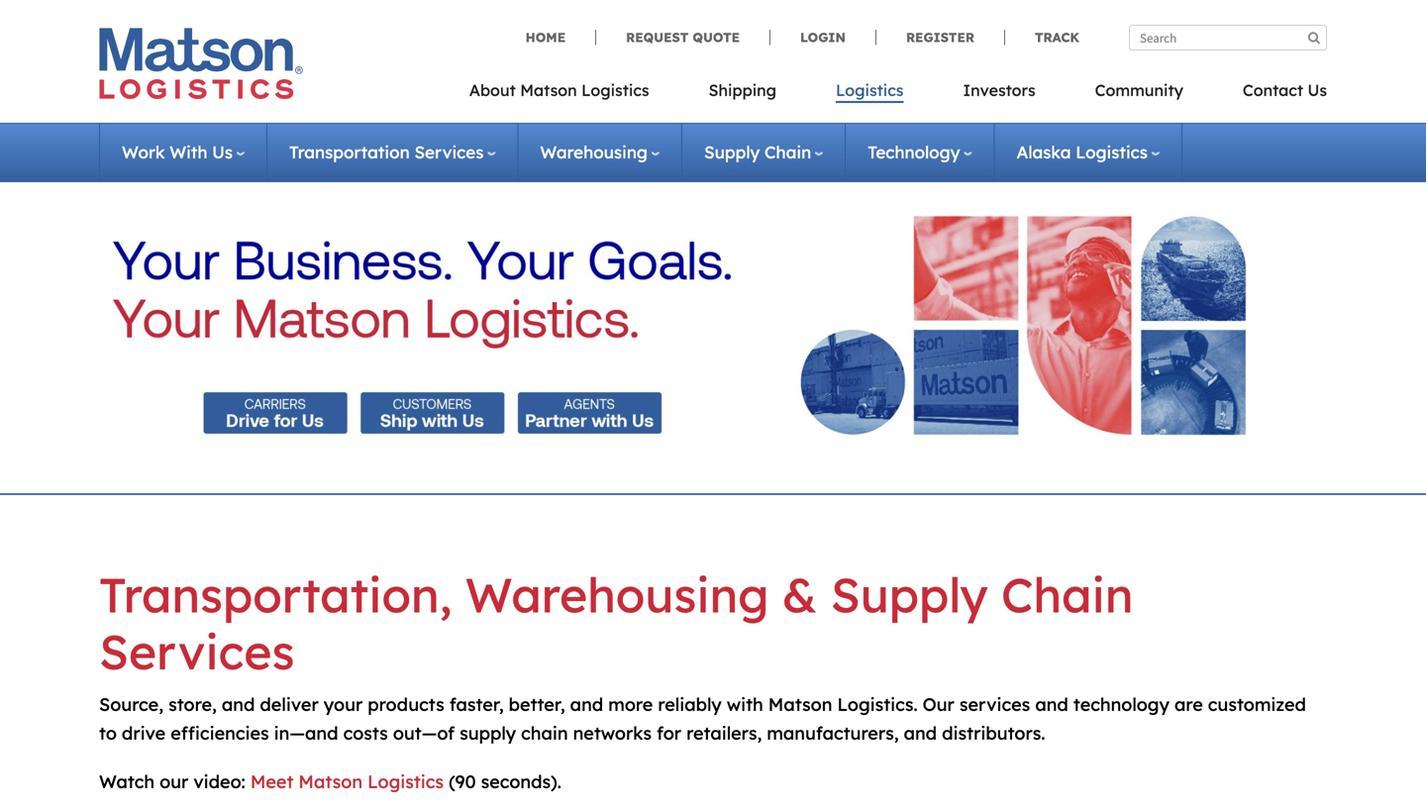 Task type: locate. For each thing, give the bounding box(es) containing it.
0 vertical spatial us
[[1308, 80, 1327, 100]]

store,
[[168, 694, 217, 716]]

0 vertical spatial matson
[[520, 80, 577, 100]]

more
[[608, 694, 653, 716]]

us
[[1308, 80, 1327, 100], [212, 142, 233, 163]]

1 vertical spatial supply
[[831, 565, 988, 625]]

warehousing inside transportation, warehousing & supply chain services
[[465, 565, 769, 625]]

reliably
[[658, 694, 722, 716]]

logistics.
[[838, 694, 918, 716]]

1 vertical spatial us
[[212, 142, 233, 163]]

top menu navigation
[[469, 74, 1327, 115]]

alaska
[[1017, 142, 1071, 163]]

login link
[[770, 29, 876, 46]]

to
[[99, 722, 117, 744]]

search image
[[1309, 31, 1321, 44]]

services down about
[[415, 142, 484, 163]]

1 horizontal spatial us
[[1308, 80, 1327, 100]]

warehousing
[[540, 142, 648, 163], [465, 565, 769, 625]]

&
[[782, 565, 818, 625]]

our
[[923, 694, 955, 716]]

0 horizontal spatial supply
[[704, 142, 760, 163]]

with
[[170, 142, 208, 163]]

Search search field
[[1129, 25, 1327, 51]]

1 vertical spatial services
[[99, 622, 295, 682]]

contact us link
[[1213, 74, 1327, 115]]

us inside the top menu navigation
[[1308, 80, 1327, 100]]

supply
[[704, 142, 760, 163], [831, 565, 988, 625]]

logistics up warehousing link
[[582, 80, 649, 100]]

0 horizontal spatial matson
[[299, 770, 363, 793]]

request quote link
[[595, 29, 770, 46]]

register
[[906, 29, 975, 46]]

request quote
[[626, 29, 740, 46]]

services inside transportation, warehousing & supply chain services
[[99, 622, 295, 682]]

register link
[[876, 29, 1004, 46]]

services up store,
[[99, 622, 295, 682]]

0 vertical spatial supply
[[704, 142, 760, 163]]

1 horizontal spatial matson
[[520, 80, 577, 100]]

logistics
[[582, 80, 649, 100], [836, 80, 904, 100], [1076, 142, 1148, 163], [368, 770, 444, 793]]

track
[[1035, 29, 1080, 46]]

and
[[222, 694, 255, 716], [570, 694, 603, 716], [1036, 694, 1069, 716], [904, 722, 937, 744]]

customized
[[1208, 694, 1307, 716]]

matson down in—and
[[299, 770, 363, 793]]

None search field
[[1129, 25, 1327, 51]]

transportation services link
[[289, 142, 496, 163]]

better,
[[509, 694, 565, 716]]

contact us
[[1243, 80, 1327, 100]]

1 horizontal spatial supply
[[831, 565, 988, 625]]

home
[[526, 29, 566, 46]]

matson up manufacturers,
[[769, 694, 833, 716]]

manufacturers,
[[767, 722, 899, 744]]

0 horizontal spatial services
[[99, 622, 295, 682]]

with
[[727, 694, 764, 716]]

in—and
[[274, 722, 338, 744]]

transportation, warehousing & supply chain services
[[99, 565, 1134, 682]]

1 vertical spatial warehousing
[[465, 565, 769, 625]]

us right with
[[212, 142, 233, 163]]

community
[[1095, 80, 1184, 100]]

services
[[415, 142, 484, 163], [99, 622, 295, 682]]

work
[[122, 142, 165, 163]]

investors
[[963, 80, 1036, 100]]

1 vertical spatial matson
[[769, 694, 833, 716]]

0 vertical spatial services
[[415, 142, 484, 163]]

us right contact on the right top of the page
[[1308, 80, 1327, 100]]

supply chain link
[[704, 142, 823, 163]]

2 horizontal spatial matson
[[769, 694, 833, 716]]

meet
[[250, 770, 294, 793]]

track link
[[1004, 29, 1080, 46]]

and up efficiencies
[[222, 694, 255, 716]]

matson down home
[[520, 80, 577, 100]]

matson inside source, store, and deliver your products faster, better, and more reliably with matson logistics. our services and technology are customized to drive efficiencies in—and costs out—of supply chain networks for retailers, manufacturers, and distributors.
[[769, 694, 833, 716]]

1 horizontal spatial chain
[[1001, 565, 1134, 625]]

about
[[469, 80, 516, 100]]

chain
[[765, 142, 812, 163], [1001, 565, 1134, 625]]

your
[[324, 694, 363, 716]]

matson logistics image
[[99, 28, 303, 99]]

work with us
[[122, 142, 233, 163]]

1 vertical spatial chain
[[1001, 565, 1134, 625]]

(90
[[449, 770, 476, 793]]

alaska logistics link
[[1017, 142, 1160, 163]]

0 horizontal spatial chain
[[765, 142, 812, 163]]

about matson logistics
[[469, 80, 649, 100]]

watch
[[99, 770, 155, 793]]

alaska logistics
[[1017, 142, 1148, 163]]

matson
[[520, 80, 577, 100], [769, 694, 833, 716], [299, 770, 363, 793]]

watch our video: meet matson logistics (90 seconds).
[[99, 770, 562, 793]]

and down our
[[904, 722, 937, 744]]

0 vertical spatial warehousing
[[540, 142, 648, 163]]



Task type: vqa. For each thing, say whether or not it's contained in the screenshot.
leftmost Pacific
no



Task type: describe. For each thing, give the bounding box(es) containing it.
out—of
[[393, 722, 455, 744]]

faster,
[[449, 694, 504, 716]]

login
[[800, 29, 846, 46]]

chain inside transportation, warehousing & supply chain services
[[1001, 565, 1134, 625]]

transportation
[[289, 142, 410, 163]]

supply
[[460, 722, 516, 744]]

warehousing link
[[540, 142, 660, 163]]

technology link
[[868, 142, 972, 163]]

request
[[626, 29, 689, 46]]

source,
[[99, 694, 163, 716]]

and right services
[[1036, 694, 1069, 716]]

highway brokerage, intermodal rail, warehousing, forwarding image
[[112, 194, 1314, 458]]

for
[[657, 722, 682, 744]]

distributors.
[[942, 722, 1046, 744]]

meet matson logistics link
[[250, 770, 444, 793]]

transportation,
[[99, 565, 452, 625]]

services
[[960, 694, 1031, 716]]

logistics down community "link"
[[1076, 142, 1148, 163]]

technology
[[868, 142, 960, 163]]

matson inside the top menu navigation
[[520, 80, 577, 100]]

0 vertical spatial chain
[[765, 142, 812, 163]]

deliver
[[260, 694, 319, 716]]

supply inside transportation, warehousing & supply chain services
[[831, 565, 988, 625]]

about matson logistics link
[[469, 74, 679, 115]]

shipping
[[709, 80, 777, 100]]

source, store, and deliver your products faster, better, and more reliably with matson logistics. our services and technology are customized to drive efficiencies in—and costs out—of supply chain networks for retailers, manufacturers, and distributors.
[[99, 694, 1307, 744]]

efficiencies
[[171, 722, 269, 744]]

investors link
[[934, 74, 1066, 115]]

community link
[[1066, 74, 1213, 115]]

logistics down login
[[836, 80, 904, 100]]

drive
[[122, 722, 166, 744]]

work with us link
[[122, 142, 245, 163]]

chain
[[521, 722, 568, 744]]

our
[[160, 770, 189, 793]]

video:
[[193, 770, 245, 793]]

shipping link
[[679, 74, 806, 115]]

0 horizontal spatial us
[[212, 142, 233, 163]]

logistics link
[[806, 74, 934, 115]]

products
[[368, 694, 444, 716]]

supply chain
[[704, 142, 812, 163]]

networks
[[573, 722, 652, 744]]

technology
[[1074, 694, 1170, 716]]

1 horizontal spatial services
[[415, 142, 484, 163]]

retailers,
[[687, 722, 762, 744]]

home link
[[526, 29, 595, 46]]

2 vertical spatial matson
[[299, 770, 363, 793]]

quote
[[693, 29, 740, 46]]

contact
[[1243, 80, 1304, 100]]

seconds).
[[481, 770, 562, 793]]

are
[[1175, 694, 1203, 716]]

logistics down out—of
[[368, 770, 444, 793]]

and up networks
[[570, 694, 603, 716]]

transportation services
[[289, 142, 484, 163]]

costs
[[343, 722, 388, 744]]



